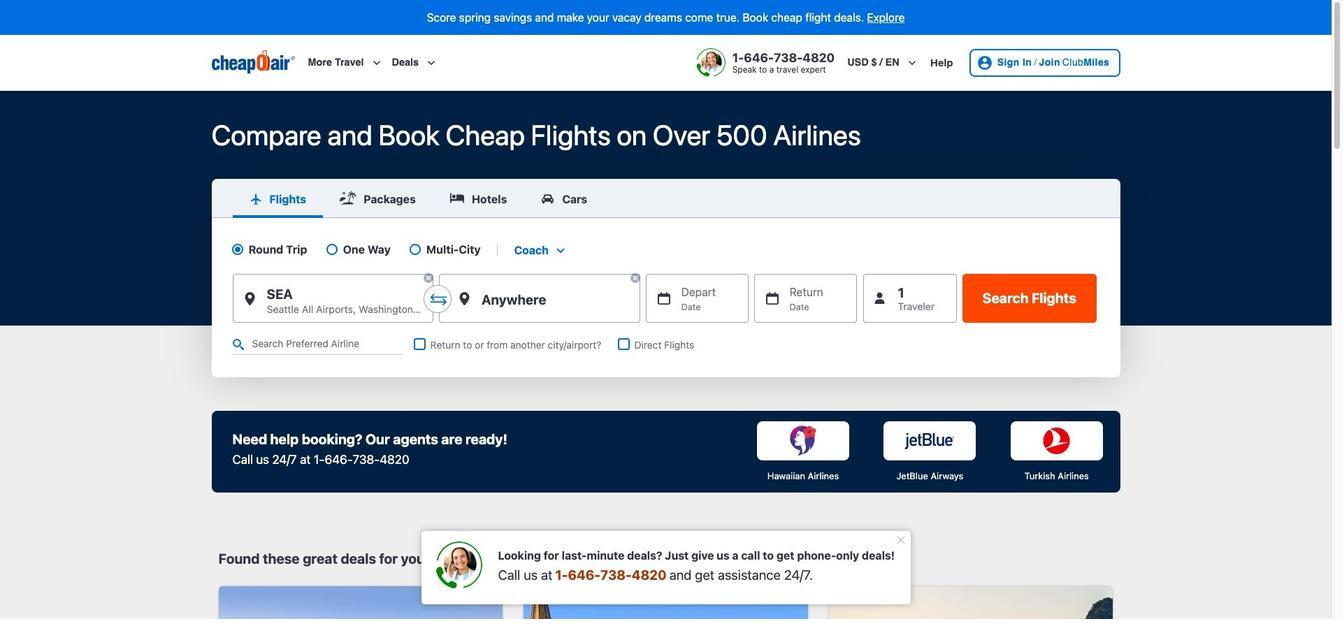 Task type: locate. For each thing, give the bounding box(es) containing it.
cookie consent banner dialog
[[0, 555, 1332, 619]]

None search field
[[0, 91, 1332, 619]]

form
[[211, 179, 1120, 377]]

hawaiian airlines image
[[757, 421, 849, 461]]

clear field image
[[629, 273, 641, 284]]

None field
[[509, 243, 569, 257]]

None button
[[962, 274, 1096, 323]]

Search Preferred Airline text field
[[232, 334, 403, 355]]



Task type: vqa. For each thing, say whether or not it's contained in the screenshot.
Search Preferred Airline "TEXT FIELD" in the bottom of the page
yes



Task type: describe. For each thing, give the bounding box(es) containing it.
call us at1-646-738-4820 image
[[435, 542, 482, 589]]

jetblue airways image
[[884, 421, 976, 461]]

search widget tabs tab list
[[211, 179, 1120, 218]]

speak to a travel expert image
[[696, 48, 725, 77]]

clear field image
[[423, 273, 434, 284]]

search image
[[232, 339, 244, 350]]

turkish airlines image
[[1011, 421, 1103, 461]]



